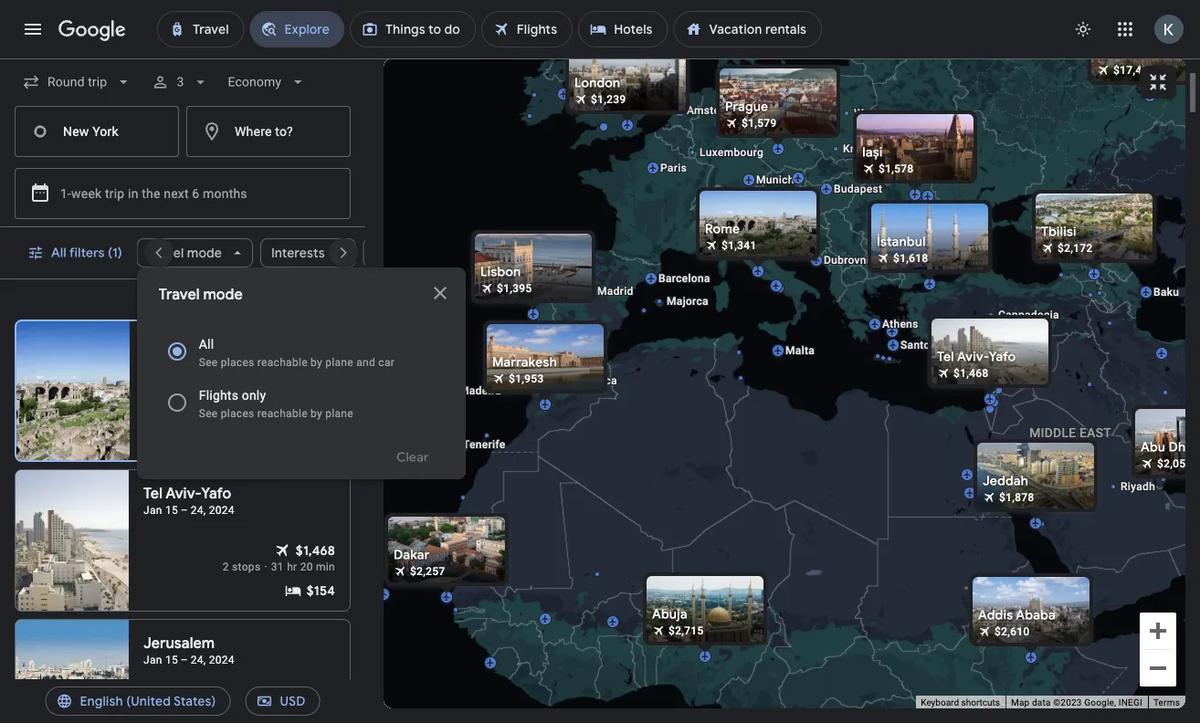 Task type: describe. For each thing, give the bounding box(es) containing it.
ababa
[[1017, 608, 1056, 624]]

20
[[300, 561, 313, 574]]

$1,468 for 2nd 1468 us dollars text box from the bottom
[[296, 543, 335, 559]]

seville
[[574, 326, 608, 339]]

see inside flights only see places reachable by plane
[[199, 408, 218, 420]]

amsterdam
[[687, 104, 747, 117]]

milan
[[732, 214, 761, 227]]

1953 US dollars text field
[[509, 373, 544, 386]]

all for all filters (1)
[[51, 245, 67, 261]]

english
[[80, 694, 123, 710]]

24 hr 45 min
[[270, 410, 335, 423]]

2172 US dollars text field
[[1058, 242, 1094, 255]]

venice
[[764, 214, 799, 227]]

dubrovnik
[[824, 254, 876, 267]]

keyboard
[[921, 698, 960, 709]]

week
[[71, 186, 102, 201]]

min for $1,468
[[316, 561, 335, 574]]

plane inside flights only see places reachable by plane
[[326, 408, 354, 420]]

about
[[228, 295, 259, 308]]

keyboard shortcuts
[[921, 698, 1001, 709]]

interests
[[271, 245, 325, 261]]

(1)
[[108, 245, 122, 261]]

2024 inside the tel aviv-yafo jan 15 – 24, 2024
[[209, 504, 235, 517]]

1 vertical spatial travel
[[159, 286, 200, 304]]

rome for rome
[[706, 221, 741, 238]]

paris
[[661, 162, 687, 175]]

154 US dollars text field
[[307, 582, 335, 600]]

15 – 24, inside the tel aviv-yafo jan 15 – 24, 2024
[[165, 504, 206, 517]]

travel mode inside popup button
[[148, 245, 222, 261]]

by inside all see places reachable by plane and car
[[311, 356, 323, 369]]

$2,610
[[995, 626, 1031, 639]]

change appearance image
[[1062, 7, 1106, 51]]

london
[[575, 75, 621, 91]]

months
[[203, 186, 247, 201]]

2610 US dollars text field
[[995, 626, 1031, 639]]

1579 US dollars text field
[[742, 117, 777, 130]]

$2,172
[[1058, 242, 1094, 255]]

2 1468 us dollars text field from the top
[[296, 692, 335, 710]]

madeira
[[460, 385, 502, 398]]

flights only see places reachable by plane
[[199, 388, 354, 420]]

athens
[[883, 318, 919, 331]]

$154
[[307, 583, 335, 600]]

florence
[[753, 239, 798, 251]]

the
[[142, 186, 160, 201]]

2024 for rome
[[210, 356, 236, 368]]

warsaw
[[855, 107, 895, 120]]

(united
[[126, 694, 171, 710]]

1 vertical spatial travel mode
[[159, 286, 243, 304]]

map
[[1012, 698, 1030, 709]]

15 – 24, inside the jerusalem jan 15 – 24, 2024
[[165, 654, 206, 667]]

2 for $1,468
[[223, 561, 229, 574]]

english (united states)
[[80, 694, 216, 710]]

close dialog image
[[429, 282, 451, 304]]

madrid
[[598, 285, 634, 298]]

abu
[[1142, 440, 1166, 456]]

rome jan 18 – 24, 2024
[[144, 336, 236, 368]]

mode inside popup button
[[187, 245, 222, 261]]

$1,618
[[894, 252, 929, 265]]

car
[[379, 356, 395, 369]]

iași
[[863, 144, 883, 161]]

manchester
[[612, 85, 673, 98]]

3 button
[[144, 60, 217, 104]]

travel mode option group
[[159, 326, 444, 429]]

tel for tel aviv-yafo jan 15 – 24, 2024
[[143, 485, 163, 504]]

bahrain
[[1162, 465, 1201, 478]]

rome for rome jan 18 – 24, 2024
[[144, 336, 184, 355]]

2715 US dollars text field
[[669, 625, 704, 638]]

1 1468 us dollars text field from the top
[[296, 542, 335, 560]]

santorini
[[901, 339, 948, 352]]

1 vertical spatial mode
[[203, 286, 243, 304]]

main menu image
[[22, 18, 44, 40]]

terms link
[[1154, 698, 1181, 709]]

jeddah
[[983, 473, 1029, 490]]

$1,239
[[591, 93, 627, 106]]

addis
[[979, 608, 1014, 624]]

1-
[[60, 186, 71, 201]]

tbilisi
[[1042, 224, 1077, 240]]

45
[[299, 410, 312, 423]]

these
[[262, 295, 290, 308]]

1578 US dollars text field
[[879, 163, 914, 175]]

$1,578
[[879, 163, 914, 175]]

berlin
[[776, 101, 806, 114]]

$17,423
[[1114, 64, 1156, 77]]

baku
[[1154, 286, 1180, 299]]

samara
[[1098, 46, 1144, 62]]

3
[[177, 74, 184, 90]]

$1,468 for $1,468 text box
[[954, 367, 989, 380]]

and
[[357, 356, 376, 369]]

only
[[242, 388, 266, 403]]

2 stops for $1,468
[[223, 561, 261, 574]]

2257 US dollars text field
[[410, 566, 446, 579]]

luxor
[[975, 469, 1004, 482]]

travel mode button
[[137, 231, 253, 275]]

jan for jerusalem
[[143, 654, 162, 667]]

luxembourg
[[700, 146, 764, 159]]

english (united states) button
[[45, 680, 231, 724]]

next
[[164, 186, 189, 201]]

loading results progress bar
[[0, 58, 1201, 62]]

majorca
[[667, 295, 709, 308]]

trip
[[105, 186, 125, 201]]

1-week trip in the next 6 months
[[60, 186, 247, 201]]

tel aviv-yafo
[[938, 349, 1017, 366]]

google,
[[1085, 698, 1117, 709]]

jan for rome
[[144, 356, 163, 368]]



Task type: vqa. For each thing, say whether or not it's contained in the screenshot.
About link
no



Task type: locate. For each thing, give the bounding box(es) containing it.
0 vertical spatial 2 stops
[[222, 410, 260, 423]]

2 vertical spatial $1,468
[[296, 693, 335, 709]]

rome up $1,341 text box
[[706, 221, 741, 238]]

interests button
[[260, 231, 356, 275]]

0 vertical spatial $1,468
[[954, 367, 989, 380]]

see up flights
[[199, 356, 218, 369]]

barcelona
[[659, 272, 711, 285]]

data
[[1033, 698, 1052, 709]]

2 plane from the top
[[326, 408, 354, 420]]

aviv- for tel aviv-yafo jan 15 – 24, 2024
[[166, 485, 201, 504]]

0 vertical spatial travel mode
[[148, 245, 222, 261]]

usd
[[280, 694, 306, 710]]

1618 US dollars text field
[[894, 252, 929, 265]]

hr for $1,468
[[287, 561, 297, 574]]

1 vertical spatial places
[[221, 408, 255, 420]]

0 vertical spatial 15 – 24,
[[165, 504, 206, 517]]

$1,341 for 1341 us dollars text field
[[297, 392, 335, 409]]

1 places from the top
[[221, 356, 255, 369]]

all up 18 – 24,
[[199, 337, 214, 352]]

0 vertical spatial reachable
[[258, 356, 308, 369]]

0 vertical spatial all
[[51, 245, 67, 261]]

filters
[[69, 245, 105, 261]]

©2023
[[1054, 698, 1083, 709]]

view smaller map image
[[1148, 71, 1170, 93]]

middle east
[[1030, 426, 1112, 441]]

$2,057
[[1158, 458, 1193, 471]]

hr for $1,341
[[286, 410, 297, 423]]

1 vertical spatial by
[[311, 408, 323, 420]]

0 vertical spatial see
[[199, 356, 218, 369]]

casablanca
[[558, 375, 618, 388]]

1 reachable from the top
[[258, 356, 308, 369]]

31 hr 20 min
[[271, 561, 335, 574]]

travel down travel mode popup button
[[159, 286, 200, 304]]

aviv- inside the tel aviv-yafo jan 15 – 24, 2024
[[166, 485, 201, 504]]

2024 inside rome jan 18 – 24, 2024
[[210, 356, 236, 368]]

travel mode
[[148, 245, 222, 261], [159, 286, 243, 304]]

by right 24
[[311, 408, 323, 420]]

1 horizontal spatial rome
[[706, 221, 741, 238]]

plane
[[326, 356, 354, 369], [326, 408, 354, 420]]

1 vertical spatial stops
[[232, 561, 261, 574]]

None field
[[15, 66, 140, 99], [221, 66, 314, 99], [15, 66, 140, 99], [221, 66, 314, 99]]

travel right (1)
[[148, 245, 184, 261]]

1 vertical spatial 1468 us dollars text field
[[296, 692, 335, 710]]

Where to? text field
[[186, 106, 351, 157]]

0 horizontal spatial yafo
[[201, 485, 231, 504]]

tel inside the tel aviv-yafo jan 15 – 24, 2024
[[143, 485, 163, 504]]

hr right 24
[[286, 410, 297, 423]]

$1,341
[[722, 239, 757, 252], [297, 392, 335, 409]]

keyboard shortcuts button
[[921, 697, 1001, 710]]

$1,341 inside map region
[[722, 239, 757, 252]]

jan inside the tel aviv-yafo jan 15 – 24, 2024
[[143, 504, 162, 517]]

reachable down only
[[258, 408, 308, 420]]

1 by from the top
[[311, 356, 323, 369]]

2057 US dollars text field
[[1158, 458, 1193, 471]]

1 vertical spatial see
[[199, 408, 218, 420]]

places down only
[[221, 408, 255, 420]]

stops down only
[[231, 410, 260, 423]]

plane right 45
[[326, 408, 354, 420]]

results
[[293, 295, 328, 308]]

1 vertical spatial jan
[[143, 504, 162, 517]]

2 left 31
[[223, 561, 229, 574]]

min for $1,341
[[315, 410, 335, 423]]

1 vertical spatial 2024
[[209, 504, 235, 517]]

reachable
[[258, 356, 308, 369], [258, 408, 308, 420]]

2024
[[210, 356, 236, 368], [209, 504, 235, 517], [209, 654, 235, 667]]

jerusalem
[[143, 635, 215, 653]]

reachable up flights only see places reachable by plane
[[258, 356, 308, 369]]

addis ababa
[[979, 608, 1056, 624]]

yafo for tel aviv-yafo
[[990, 349, 1017, 366]]

$1,468 inside map region
[[954, 367, 989, 380]]

17423 US dollars text field
[[1114, 64, 1156, 77]]

aviv- for tel aviv-yafo
[[958, 349, 990, 366]]

1 see from the top
[[199, 356, 218, 369]]

2 see from the top
[[199, 408, 218, 420]]

hr
[[286, 410, 297, 423], [287, 561, 297, 574]]

0 vertical spatial min
[[315, 410, 335, 423]]

stops for $1,341
[[231, 410, 260, 423]]

$1,341 up 45
[[297, 392, 335, 409]]

map data ©2023 google, inegi
[[1012, 698, 1143, 709]]

1 horizontal spatial aviv-
[[958, 349, 990, 366]]

0 vertical spatial hr
[[286, 410, 297, 423]]

abuja
[[653, 607, 688, 623]]

reachable inside flights only see places reachable by plane
[[258, 408, 308, 420]]

2 for $1,341
[[222, 410, 228, 423]]

tel inside map region
[[938, 349, 955, 366]]

2 stops down only
[[222, 410, 260, 423]]

2 stops left 31
[[223, 561, 261, 574]]

all
[[51, 245, 67, 261], [199, 337, 214, 352]]

1 vertical spatial yafo
[[201, 485, 231, 504]]

east
[[1080, 426, 1112, 441]]

1 horizontal spatial $1,341
[[722, 239, 757, 252]]

1 vertical spatial aviv-
[[166, 485, 201, 504]]

stops for $1,468
[[232, 561, 261, 574]]

mode down travel mode popup button
[[203, 286, 243, 304]]

2 reachable from the top
[[258, 408, 308, 420]]

plane inside all see places reachable by plane and car
[[326, 356, 354, 369]]

0 vertical spatial 1468 us dollars text field
[[296, 542, 335, 560]]

yafo inside map region
[[990, 349, 1017, 366]]

2 by from the top
[[311, 408, 323, 420]]

in
[[128, 186, 139, 201]]

1341 US dollars text field
[[297, 391, 335, 409]]

1 vertical spatial reachable
[[258, 408, 308, 420]]

$1,878
[[1000, 492, 1035, 504]]

0 vertical spatial 2
[[222, 410, 228, 423]]

$1,953
[[509, 373, 544, 386]]

places inside flights only see places reachable by plane
[[221, 408, 255, 420]]

budapest
[[834, 183, 883, 196]]

1 15 – 24, from the top
[[165, 504, 206, 517]]

stops left 31
[[232, 561, 261, 574]]

next image
[[322, 231, 366, 275]]

abu dhab
[[1142, 440, 1201, 456]]

jan
[[144, 356, 163, 368], [143, 504, 162, 517], [143, 654, 162, 667]]

terms
[[1154, 698, 1181, 709]]

2 stops for $1,341
[[222, 410, 260, 423]]

aviv- inside map region
[[958, 349, 990, 366]]

states)
[[174, 694, 216, 710]]

rome inside rome jan 18 – 24, 2024
[[144, 336, 184, 355]]

0 horizontal spatial tel
[[143, 485, 163, 504]]

None text field
[[15, 106, 179, 157]]

2024 inside the jerusalem jan 15 – 24, 2024
[[209, 654, 235, 667]]

places up only
[[221, 356, 255, 369]]

1 horizontal spatial all
[[199, 337, 214, 352]]

min
[[315, 410, 335, 423], [316, 561, 335, 574]]

by
[[311, 356, 323, 369], [311, 408, 323, 420]]

0 horizontal spatial $1,341
[[297, 392, 335, 409]]

2 vertical spatial jan
[[143, 654, 162, 667]]

1878 US dollars text field
[[1000, 492, 1035, 504]]

min down 1341 us dollars text field
[[315, 410, 335, 423]]

prague
[[726, 99, 769, 115]]

0 vertical spatial rome
[[706, 221, 741, 238]]

0 horizontal spatial rome
[[144, 336, 184, 355]]

0 horizontal spatial all
[[51, 245, 67, 261]]

1 vertical spatial plane
[[326, 408, 354, 420]]

1 horizontal spatial yafo
[[990, 349, 1017, 366]]

all for all see places reachable by plane and car
[[199, 337, 214, 352]]

1 vertical spatial min
[[316, 561, 335, 574]]

reachable inside all see places reachable by plane and car
[[258, 356, 308, 369]]

2024 for jerusalem
[[209, 654, 235, 667]]

all left filters
[[51, 245, 67, 261]]

rome up 18 – 24,
[[144, 336, 184, 355]]

see inside all see places reachable by plane and car
[[199, 356, 218, 369]]

porto
[[547, 275, 575, 288]]

1239 US dollars text field
[[591, 93, 627, 106]]

0 vertical spatial 2024
[[210, 356, 236, 368]]

min right 20 on the bottom
[[316, 561, 335, 574]]

yafo for tel aviv-yafo jan 15 – 24, 2024
[[201, 485, 231, 504]]

1 vertical spatial 15 – 24,
[[165, 654, 206, 667]]

1 plane from the top
[[326, 356, 354, 369]]

places inside all see places reachable by plane and car
[[221, 356, 255, 369]]

shortcuts
[[962, 698, 1001, 709]]

all filters (1)
[[51, 245, 122, 261]]

0 vertical spatial aviv-
[[958, 349, 990, 366]]

0 vertical spatial plane
[[326, 356, 354, 369]]

mode right previous image
[[187, 245, 222, 261]]

0 horizontal spatial aviv-
[[166, 485, 201, 504]]

by up 1341 us dollars text field
[[311, 356, 323, 369]]

1 vertical spatial all
[[199, 337, 214, 352]]

2 vertical spatial 2024
[[209, 654, 235, 667]]

rome inside map region
[[706, 221, 741, 238]]

hr right 31
[[287, 561, 297, 574]]

1 vertical spatial tel
[[143, 485, 163, 504]]

travel inside popup button
[[148, 245, 184, 261]]

aviv-
[[958, 349, 990, 366], [166, 485, 201, 504]]

dublin
[[571, 88, 604, 101]]

map region
[[161, 8, 1201, 724]]

travel mode down travel mode popup button
[[159, 286, 243, 304]]

1 horizontal spatial tel
[[938, 349, 955, 366]]

$1,341 down "milan"
[[722, 239, 757, 252]]

1 vertical spatial $1,468
[[296, 543, 335, 559]]

jan inside the jerusalem jan 15 – 24, 2024
[[143, 654, 162, 667]]

usd button
[[245, 680, 320, 724]]

18 – 24,
[[166, 356, 207, 368]]

1 vertical spatial 2
[[223, 561, 229, 574]]

0 vertical spatial by
[[311, 356, 323, 369]]

flights
[[199, 388, 239, 403]]

$1,468
[[954, 367, 989, 380], [296, 543, 335, 559], [296, 693, 335, 709]]

tel aviv-yafo jan 15 – 24, 2024
[[143, 485, 235, 517]]

$1,341 for $1,341 text box
[[722, 239, 757, 252]]

15 – 24,
[[165, 504, 206, 517], [165, 654, 206, 667]]

about these results
[[228, 295, 328, 308]]

0 vertical spatial mode
[[187, 245, 222, 261]]

jerusalem jan 15 – 24, 2024
[[143, 635, 235, 667]]

31
[[271, 561, 284, 574]]

0 vertical spatial places
[[221, 356, 255, 369]]

inegi
[[1119, 698, 1143, 709]]

2 15 – 24, from the top
[[165, 654, 206, 667]]

rome
[[706, 221, 741, 238], [144, 336, 184, 355]]

marrakesh
[[493, 355, 558, 371]]

1468 US dollars text field
[[954, 367, 989, 380]]

see down flights
[[199, 408, 218, 420]]

jan inside rome jan 18 – 24, 2024
[[144, 356, 163, 368]]

$1,468 for first 1468 us dollars text box from the bottom of the page
[[296, 693, 335, 709]]

2 down flights
[[222, 410, 228, 423]]

1 vertical spatial 2 stops
[[223, 561, 261, 574]]

yafo inside the tel aviv-yafo jan 15 – 24, 2024
[[201, 485, 231, 504]]

2 stops
[[222, 410, 260, 423], [223, 561, 261, 574]]

stops
[[231, 410, 260, 423], [232, 561, 261, 574]]

1 vertical spatial $1,341
[[297, 392, 335, 409]]

2 places from the top
[[221, 408, 255, 420]]

$2,257
[[410, 566, 446, 579]]

1395 US dollars text field
[[497, 282, 532, 295]]

1468 US dollars text field
[[296, 542, 335, 560], [296, 692, 335, 710]]

munich
[[757, 174, 795, 186]]

tel for tel aviv-yafo
[[938, 349, 955, 366]]

plane left and
[[326, 356, 354, 369]]

0 vertical spatial tel
[[938, 349, 955, 366]]

1-week trip in the next 6 months button
[[15, 168, 351, 219]]

cappadocia
[[999, 309, 1060, 322]]

places
[[221, 356, 255, 369], [221, 408, 255, 420]]

1341 US dollars text field
[[722, 239, 757, 252]]

previous image
[[137, 231, 181, 275]]

all inside all see places reachable by plane and car
[[199, 337, 214, 352]]

travel mode down 1-week trip in the next 6 months button in the top left of the page
[[148, 245, 222, 261]]

dhab
[[1170, 440, 1201, 456]]

1 vertical spatial hr
[[287, 561, 297, 574]]

i̇stanbul
[[877, 234, 926, 250]]

by inside flights only see places reachable by plane
[[311, 408, 323, 420]]

malta
[[786, 345, 815, 357]]

lisbon
[[481, 264, 521, 281]]

0 vertical spatial yafo
[[990, 349, 1017, 366]]

0 vertical spatial $1,341
[[722, 239, 757, 252]]

0 vertical spatial jan
[[144, 356, 163, 368]]

6
[[192, 186, 200, 201]]

all filters (1) button
[[16, 231, 137, 275]]

1 vertical spatial rome
[[144, 336, 184, 355]]

0 vertical spatial stops
[[231, 410, 260, 423]]

all inside button
[[51, 245, 67, 261]]

riyadh
[[1121, 481, 1156, 494]]

0 vertical spatial travel
[[148, 245, 184, 261]]

kraków
[[844, 143, 882, 155]]

antalya
[[955, 333, 994, 345]]



